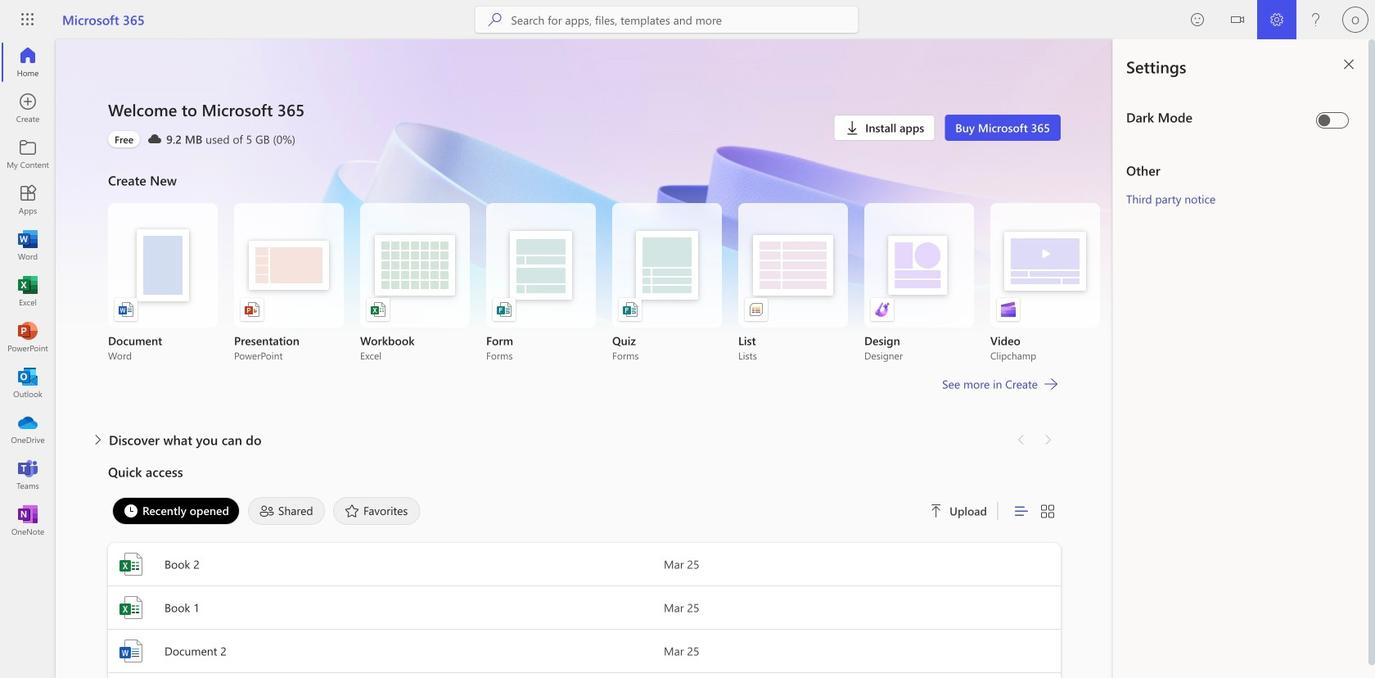 Task type: vqa. For each thing, say whether or not it's contained in the screenshot.
row in the Create new MAIN CONTENT
no



Task type: describe. For each thing, give the bounding box(es) containing it.
outlook image
[[20, 375, 36, 391]]

0 vertical spatial excel image
[[20, 283, 36, 300]]

teams image
[[20, 467, 36, 483]]

apps image
[[20, 192, 36, 208]]

powerpoint presentation image
[[244, 301, 260, 318]]

0 horizontal spatial word image
[[20, 237, 36, 254]]

my content image
[[20, 146, 36, 162]]

home image
[[20, 54, 36, 70]]

2 tab from the left
[[244, 497, 329, 525]]

create new element
[[108, 167, 1101, 427]]

name document 2 cell
[[108, 638, 664, 664]]

powerpoint image
[[20, 329, 36, 346]]

Search box. Suggestions appear as you type. search field
[[511, 7, 858, 33]]

favorites element
[[333, 497, 420, 525]]

forms survey image
[[496, 301, 513, 318]]

onenote image
[[20, 513, 36, 529]]

other element
[[1127, 161, 1356, 179]]

clipchamp video image
[[1001, 301, 1017, 318]]



Task type: locate. For each thing, give the bounding box(es) containing it.
1 region from the left
[[1065, 39, 1376, 678]]

list
[[108, 203, 1101, 362]]

excel image for name book 1 cell
[[118, 594, 144, 621]]

o image
[[1343, 7, 1369, 33]]

1 vertical spatial excel image
[[118, 551, 144, 577]]

create image
[[20, 100, 36, 116]]

2 region from the left
[[1114, 39, 1376, 678]]

0 vertical spatial word image
[[20, 237, 36, 254]]

lists list image
[[748, 301, 765, 318]]

tab
[[108, 497, 244, 525], [244, 497, 329, 525], [329, 497, 425, 525]]

tab list
[[108, 493, 911, 529]]

navigation
[[0, 39, 56, 544]]

region
[[1065, 39, 1376, 678], [1114, 39, 1376, 678]]

new quiz image
[[622, 301, 639, 318]]

application
[[0, 39, 1114, 678]]

name book 2 cell
[[108, 551, 664, 577]]

name book 1 cell
[[108, 594, 664, 621]]

dark mode element
[[1127, 108, 1310, 126]]

2 vertical spatial excel image
[[118, 594, 144, 621]]

word document image
[[118, 301, 134, 318]]

None search field
[[475, 7, 858, 33]]

excel image for "name book 2" cell
[[118, 551, 144, 577]]

onedrive image
[[20, 421, 36, 437]]

shared element
[[248, 497, 325, 525]]

this account doesn't have a microsoft 365 subscription. click to view your benefits. tooltip
[[108, 131, 140, 147]]

1 horizontal spatial word image
[[118, 638, 144, 664]]

excel workbook image
[[370, 301, 387, 318]]

row group
[[108, 673, 1061, 678]]

word image
[[20, 237, 36, 254], [118, 638, 144, 664]]

excel image
[[20, 283, 36, 300], [118, 551, 144, 577], [118, 594, 144, 621]]

designer design image
[[875, 301, 891, 318], [875, 301, 891, 318]]

banner
[[0, 0, 1376, 42]]

1 tab from the left
[[108, 497, 244, 525]]

1 vertical spatial word image
[[118, 638, 144, 664]]

3 tab from the left
[[329, 497, 425, 525]]

recently opened element
[[112, 497, 240, 525]]



